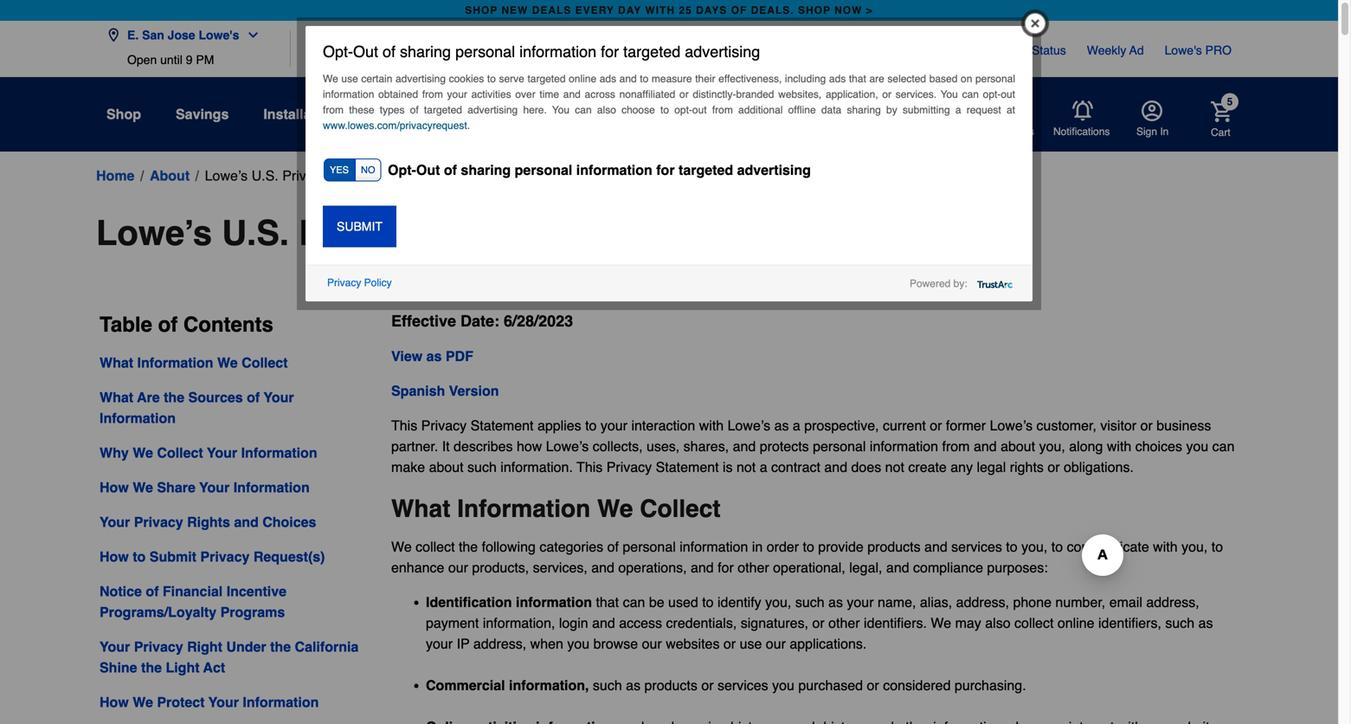 Task type: locate. For each thing, give the bounding box(es) containing it.
how to submit privacy request(s)
[[100, 549, 325, 565]]

of inside "what are the sources of your information"
[[247, 389, 260, 405]]

address, right the ip
[[474, 636, 527, 652]]

submit
[[150, 549, 197, 565]]

can up "access"
[[623, 594, 646, 610]]

compliance
[[914, 559, 984, 576]]

and down that
[[592, 615, 616, 631]]

address, right email
[[1147, 594, 1200, 610]]

0 vertical spatial other
[[738, 559, 770, 576]]

lowe's left "pro"
[[1165, 43, 1203, 57]]

0 horizontal spatial with
[[700, 417, 724, 433]]

you
[[1187, 438, 1209, 454], [568, 636, 590, 652], [773, 677, 795, 693]]

weekly ad link
[[1088, 42, 1145, 59]]

1 horizontal spatial this
[[577, 459, 603, 475]]

not right is
[[737, 459, 756, 475]]

considered
[[884, 677, 951, 693]]

right
[[187, 639, 223, 655]]

california
[[295, 639, 359, 655]]

0 vertical spatial how
[[100, 479, 129, 495]]

what are the sources of your information
[[100, 389, 294, 426]]

spanish version
[[391, 383, 503, 399]]

as down browse
[[626, 677, 641, 693]]

privacy inside the your privacy right under the california shine the light act
[[134, 639, 183, 655]]

2 vertical spatial what
[[391, 495, 451, 523]]

None search field
[[490, 91, 963, 154]]

why we collect your information
[[100, 445, 318, 461]]

our
[[448, 559, 469, 576], [642, 636, 662, 652], [766, 636, 786, 652]]

1 vertical spatial personal
[[623, 539, 676, 555]]

how
[[517, 438, 542, 454]]

request(s)
[[254, 549, 325, 565]]

1 not from the left
[[737, 459, 756, 475]]

personal
[[813, 438, 866, 454], [623, 539, 676, 555]]

1 horizontal spatial you
[[773, 677, 795, 693]]

0 horizontal spatial shop
[[465, 4, 498, 16]]

address,
[[957, 594, 1010, 610], [1147, 594, 1200, 610], [474, 636, 527, 652]]

operations,
[[619, 559, 687, 576]]

0 horizontal spatial services
[[718, 677, 769, 693]]

our down signatures,
[[766, 636, 786, 652]]

you inside this privacy statement applies to your interaction with lowe's as a prospective, current or former lowe's customer, visitor or business partner. it describes how lowe's collects, uses, shares, and protects personal information from and about you, along with choices you can make about such information. this privacy statement is not a contract and does not create any legal rights or obligations.
[[1187, 438, 1209, 454]]

>
[[867, 4, 874, 16]]

savings
[[176, 106, 229, 122]]

your up rights
[[199, 479, 230, 495]]

1 vertical spatial collect
[[1015, 615, 1054, 631]]

2 vertical spatial your
[[426, 636, 453, 652]]

0 horizontal spatial chevron down image
[[239, 28, 260, 42]]

0 horizontal spatial lowe's
[[199, 28, 239, 42]]

2 vertical spatial with
[[1154, 539, 1178, 555]]

websites
[[666, 636, 720, 652]]

0 vertical spatial can
[[1213, 438, 1235, 454]]

the up products, in the bottom of the page
[[459, 539, 478, 555]]

0 vertical spatial collect
[[242, 355, 288, 371]]

shop left new
[[465, 4, 498, 16]]

jose
[[168, 28, 195, 42]]

other
[[738, 559, 770, 576], [829, 615, 861, 631]]

we up 'enhance'
[[391, 539, 412, 555]]

purchasing.
[[955, 677, 1027, 693]]

1 vertical spatial collect
[[157, 445, 203, 461]]

how down why
[[100, 479, 129, 495]]

identify
[[718, 594, 762, 610]]

version
[[449, 383, 499, 399]]

for
[[718, 559, 734, 576]]

to
[[586, 417, 597, 433], [803, 539, 815, 555], [1007, 539, 1018, 555], [1052, 539, 1064, 555], [1212, 539, 1224, 555], [133, 549, 146, 565], [703, 594, 714, 610]]

you down business
[[1187, 438, 1209, 454]]

2 horizontal spatial our
[[766, 636, 786, 652]]

effective date: 6/28/2023
[[391, 312, 573, 330]]

legal
[[977, 459, 1007, 475]]

protect
[[157, 694, 205, 710]]

2 horizontal spatial your
[[847, 594, 874, 610]]

contents
[[184, 313, 274, 336]]

services inside 'we collect the following categories of personal information in order to provide products and services to you, to communicate with you, to enhance our products, services, and operations, and for other operational, legal, and compliance purposes:'
[[952, 539, 1003, 555]]

how down "shine"
[[100, 694, 129, 710]]

collect down contents
[[242, 355, 288, 371]]

0 horizontal spatial collect
[[416, 539, 455, 555]]

not right does
[[886, 459, 905, 475]]

1 horizontal spatial other
[[829, 615, 861, 631]]

your down legal,
[[847, 594, 874, 610]]

2 horizontal spatial you
[[1187, 438, 1209, 454]]

close button image
[[1021, 9, 1051, 38]]

0 vertical spatial collect
[[416, 539, 455, 555]]

services up compliance at the right bottom
[[952, 539, 1003, 555]]

1 vertical spatial this
[[577, 459, 603, 475]]

2 horizontal spatial with
[[1154, 539, 1178, 555]]

0 vertical spatial lowe's
[[199, 28, 239, 42]]

1 horizontal spatial personal
[[813, 438, 866, 454]]

about down the it
[[429, 459, 464, 475]]

of right sources
[[247, 389, 260, 405]]

with down the visitor
[[1108, 438, 1132, 454]]

from
[[943, 438, 970, 454]]

1 vertical spatial other
[[829, 615, 861, 631]]

lowe's home improvement account image
[[1142, 100, 1163, 121]]

that
[[596, 594, 619, 610]]

lowe's home improvement cart image
[[1212, 101, 1232, 122]]

this down collects,
[[577, 459, 603, 475]]

personal up operations,
[[623, 539, 676, 555]]

2 how from the top
[[100, 549, 129, 565]]

days
[[696, 4, 728, 16]]

shop left now
[[799, 4, 831, 16]]

0 vertical spatial you
[[1187, 438, 1209, 454]]

lowe's up rights
[[990, 417, 1033, 433]]

0 vertical spatial products
[[868, 539, 921, 555]]

what down make at the left of page
[[391, 495, 451, 523]]

lowe's pro
[[1165, 43, 1232, 57]]

how for how we protect your information
[[100, 694, 129, 710]]

such down operational,
[[796, 594, 825, 610]]

the right are
[[164, 389, 185, 405]]

other down in
[[738, 559, 770, 576]]

other up applications.
[[829, 615, 861, 631]]

0 horizontal spatial about
[[429, 459, 464, 475]]

your down why
[[100, 514, 130, 530]]

you down login
[[568, 636, 590, 652]]

privacy up light
[[134, 639, 183, 655]]

0 vertical spatial chevron down image
[[239, 28, 260, 42]]

Search Query text field
[[491, 92, 884, 137]]

25
[[679, 4, 693, 16]]

0 vertical spatial a
[[793, 417, 801, 433]]

this privacy statement applies to your interaction with lowe's as a prospective, current or former lowe's customer, visitor or business partner. it describes how lowe's collects, uses, shares, and protects personal information from and about you, along with choices you can make about such information. this privacy statement is not a contract and does not create any legal rights or obligations.
[[391, 417, 1235, 475]]

lowe's up the protects
[[728, 417, 771, 433]]

1 vertical spatial with
[[1108, 438, 1132, 454]]

we collect the following categories of personal information in order to provide products and services to you, to communicate with you, to enhance our products, services, and operations, and for other operational, legal, and compliance purposes:
[[391, 539, 1224, 576]]

1 horizontal spatial not
[[886, 459, 905, 475]]

0 vertical spatial information
[[870, 438, 939, 454]]

2 horizontal spatial collect
[[640, 495, 721, 523]]

of right categories
[[608, 539, 619, 555]]

1 vertical spatial how
[[100, 549, 129, 565]]

1 horizontal spatial your
[[601, 417, 628, 433]]

1 horizontal spatial information
[[680, 539, 749, 555]]

0 horizontal spatial can
[[623, 594, 646, 610]]

95131
[[311, 49, 350, 65]]

identification information
[[426, 594, 596, 610]]

choices
[[1136, 438, 1183, 454]]

3 how from the top
[[100, 694, 129, 710]]

collect inside that can be used to identify you, such as your name, alias, address, phone number, email address, payment information, login and access credentials, signatures, or other identifiers. we may also collect online identifiers, such as your ip address, when you browse our websites or use our applications.
[[1015, 615, 1054, 631]]

1 horizontal spatial lowe's
[[1165, 43, 1203, 57]]

what left are
[[100, 389, 133, 405]]

0 horizontal spatial your
[[426, 636, 453, 652]]

1 horizontal spatial collect
[[1015, 615, 1054, 631]]

2 vertical spatial you
[[773, 677, 795, 693]]

diy
[[379, 106, 402, 122]]

how we protect your information
[[100, 694, 319, 710]]

lowe's home improvement lists image
[[1004, 100, 1025, 121]]

1 vertical spatial a
[[760, 459, 768, 475]]

1 vertical spatial what information we collect
[[391, 495, 721, 523]]

1 vertical spatial u.s.
[[222, 213, 289, 253]]

1 vertical spatial your
[[847, 594, 874, 610]]

a
[[793, 417, 801, 433], [760, 459, 768, 475]]

9
[[186, 53, 193, 67]]

1 vertical spatial what
[[100, 389, 133, 405]]

0 vertical spatial u.s.
[[252, 168, 279, 184]]

with up shares,
[[700, 417, 724, 433]]

1 vertical spatial chevron down image
[[350, 48, 364, 62]]

such inside this privacy statement applies to your interaction with lowe's as a prospective, current or former lowe's customer, visitor or business partner. it describes how lowe's collects, uses, shares, and protects personal information from and about you, along with choices you can make about such information. this privacy statement is not a contract and does not create any legal rights or obligations.
[[468, 459, 497, 475]]

2 horizontal spatial information
[[870, 438, 939, 454]]

0 vertical spatial services
[[952, 539, 1003, 555]]

personal inside this privacy statement applies to your interaction with lowe's as a prospective, current or former lowe's customer, visitor or business partner. it describes how lowe's collects, uses, shares, and protects personal information from and about you, along with choices you can make about such information. this privacy statement is not a contract and does not create any legal rights or obligations.
[[813, 438, 866, 454]]

0 horizontal spatial collect
[[157, 445, 203, 461]]

personal down prospective,
[[813, 438, 866, 454]]

information,
[[483, 615, 556, 631], [509, 677, 589, 693]]

what inside "what are the sources of your information"
[[100, 389, 133, 405]]

1 vertical spatial can
[[623, 594, 646, 610]]

0 horizontal spatial a
[[760, 459, 768, 475]]

collect
[[242, 355, 288, 371], [157, 445, 203, 461], [640, 495, 721, 523]]

1 horizontal spatial can
[[1213, 438, 1235, 454]]

2 vertical spatial how
[[100, 694, 129, 710]]

about
[[1001, 438, 1036, 454], [429, 459, 464, 475]]

0 horizontal spatial information
[[516, 594, 592, 610]]

information down current
[[870, 438, 939, 454]]

what
[[100, 355, 133, 371], [100, 389, 133, 405], [391, 495, 451, 523]]

0 horizontal spatial personal
[[623, 539, 676, 555]]

0 vertical spatial about
[[1001, 438, 1036, 454]]

of inside 'we collect the following categories of personal information in order to provide products and services to you, to communicate with you, to enhance our products, services, and operations, and for other operational, legal, and compliance purposes:'
[[608, 539, 619, 555]]

purposes:
[[988, 559, 1049, 576]]

of up programs/loyalty
[[146, 583, 159, 599]]

1 vertical spatial products
[[645, 677, 698, 693]]

we inside 'we collect the following categories of personal information in order to provide products and services to you, to communicate with you, to enhance our products, services, and operations, and for other operational, legal, and compliance purposes:'
[[391, 539, 412, 555]]

1 vertical spatial lowe's
[[1165, 43, 1203, 57]]

search image
[[898, 104, 915, 121]]

1 how from the top
[[100, 479, 129, 495]]

0 horizontal spatial not
[[737, 459, 756, 475]]

your privacy right under the california shine the light act
[[100, 639, 359, 676]]

a down the protects
[[760, 459, 768, 475]]

privacy up the it
[[421, 417, 467, 433]]

what are the sources of your information link
[[100, 389, 294, 426]]

1 vertical spatial services
[[718, 677, 769, 693]]

0 vertical spatial your
[[601, 417, 628, 433]]

online
[[1058, 615, 1095, 631]]

your inside "what are the sources of your information"
[[264, 389, 294, 405]]

your up how we share your information
[[207, 445, 237, 461]]

information inside "what are the sources of your information"
[[100, 410, 176, 426]]

a up the protects
[[793, 417, 801, 433]]

lowe's
[[205, 168, 248, 184], [96, 213, 212, 253], [728, 417, 771, 433], [990, 417, 1033, 433], [546, 438, 589, 454]]

0 horizontal spatial other
[[738, 559, 770, 576]]

what for what are the sources of your information link at the left bottom of the page
[[100, 389, 133, 405]]

your inside the your privacy right under the california shine the light act
[[100, 639, 130, 655]]

spanish version link
[[391, 383, 503, 399]]

0 horizontal spatial what information we collect
[[100, 355, 288, 371]]

lowe's u.s. privacy statement down 'installations' button
[[205, 168, 395, 184]]

with inside 'we collect the following categories of personal information in order to provide products and services to you, to communicate with you, to enhance our products, services, and operations, and for other operational, legal, and compliance purposes:'
[[1154, 539, 1178, 555]]

collect up operations,
[[640, 495, 721, 523]]

privacy down lowe's u.s. privacy statement link
[[299, 213, 422, 253]]

such down describes
[[468, 459, 497, 475]]

your up collects,
[[601, 417, 628, 433]]

collect down phone
[[1015, 615, 1054, 631]]

0 horizontal spatial products
[[645, 677, 698, 693]]

chevron down image
[[239, 28, 260, 42], [350, 48, 364, 62]]

1 vertical spatial information
[[680, 539, 749, 555]]

0 vertical spatial information,
[[483, 615, 556, 631]]

we right why
[[133, 445, 153, 461]]

home link
[[96, 165, 135, 186]]

1 horizontal spatial chevron down image
[[350, 48, 364, 62]]

can inside this privacy statement applies to your interaction with lowe's as a prospective, current or former lowe's customer, visitor or business partner. it describes how lowe's collects, uses, shares, and protects personal information from and about you, along with choices you can make about such information. this privacy statement is not a contract and does not create any legal rights or obligations.
[[1213, 438, 1235, 454]]

shop button
[[107, 99, 141, 130]]

as inside this privacy statement applies to your interaction with lowe's as a prospective, current or former lowe's customer, visitor or business partner. it describes how lowe's collects, uses, shares, and protects personal information from and about you, along with choices you can make about such information. this privacy statement is not a contract and does not create any legal rights or obligations.
[[775, 417, 789, 433]]

u.s. down lowe's u.s. privacy statement link
[[222, 213, 289, 253]]

order
[[998, 43, 1029, 57]]

how to submit privacy request(s) link
[[100, 549, 325, 565]]

about up rights
[[1001, 438, 1036, 454]]

0 horizontal spatial our
[[448, 559, 469, 576]]

shop
[[107, 106, 141, 122]]

with right communicate
[[1154, 539, 1178, 555]]

products down websites
[[645, 677, 698, 693]]

open
[[127, 53, 157, 67]]

our down "access"
[[642, 636, 662, 652]]

lowe's up pm
[[199, 28, 239, 42]]

open until 9 pm
[[127, 53, 214, 67]]

information up the for
[[680, 539, 749, 555]]

or left the use
[[724, 636, 736, 652]]

0 vertical spatial lowe's u.s. privacy statement
[[205, 168, 395, 184]]

u.s. down 'installations' button
[[252, 168, 279, 184]]

as up the protects
[[775, 417, 789, 433]]

access
[[619, 615, 663, 631]]

our inside 'we collect the following categories of personal information in order to provide products and services to you, to communicate with you, to enhance our products, services, and operations, and for other operational, legal, and compliance purposes:'
[[448, 559, 469, 576]]

when
[[531, 636, 564, 652]]

2 vertical spatial information
[[516, 594, 592, 610]]

0 horizontal spatial this
[[391, 417, 418, 433]]

you left purchased
[[773, 677, 795, 693]]

0 vertical spatial personal
[[813, 438, 866, 454]]

your
[[601, 417, 628, 433], [847, 594, 874, 610], [426, 636, 453, 652]]

how for how we share your information
[[100, 479, 129, 495]]

2 not from the left
[[886, 459, 905, 475]]

u.s.
[[252, 168, 279, 184], [222, 213, 289, 253]]

1 horizontal spatial about
[[1001, 438, 1036, 454]]

number,
[[1056, 594, 1106, 610]]

what down table
[[100, 355, 133, 371]]

2 vertical spatial collect
[[640, 495, 721, 523]]

0 horizontal spatial you
[[568, 636, 590, 652]]

address, up may
[[957, 594, 1010, 610]]

lowe's home improvement notification center image
[[1073, 101, 1094, 121]]

identifiers. we
[[864, 615, 952, 631]]

purchased
[[799, 677, 864, 693]]

lowe's u.s. privacy statement down lowe's u.s. privacy statement link
[[96, 213, 599, 253]]

1 horizontal spatial collect
[[242, 355, 288, 371]]

information up login
[[516, 594, 592, 610]]

1 horizontal spatial shop
[[799, 4, 831, 16]]

information, down the identification information
[[483, 615, 556, 631]]

1 horizontal spatial services
[[952, 539, 1003, 555]]

what information we collect up categories
[[391, 495, 721, 523]]

your up "shine"
[[100, 639, 130, 655]]

your left the ip
[[426, 636, 453, 652]]

until
[[160, 53, 183, 67]]

1 horizontal spatial products
[[868, 539, 921, 555]]

0 vertical spatial what
[[100, 355, 133, 371]]

1 vertical spatial you
[[568, 636, 590, 652]]

your right sources
[[264, 389, 294, 405]]

weekly
[[1088, 43, 1127, 57]]

phone
[[1014, 594, 1052, 610]]

lowe's right about
[[205, 168, 248, 184]]

products up legal,
[[868, 539, 921, 555]]

can right choices at right
[[1213, 438, 1235, 454]]

under
[[226, 639, 266, 655]]

0 vertical spatial what information we collect
[[100, 355, 288, 371]]

or up applications.
[[813, 615, 825, 631]]

now
[[835, 4, 863, 16]]

1 horizontal spatial our
[[642, 636, 662, 652]]

what information we collect down table of contents in the top left of the page
[[100, 355, 288, 371]]

any
[[951, 459, 974, 475]]

1 horizontal spatial a
[[793, 417, 801, 433]]

can inside that can be used to identify you, such as your name, alias, address, phone number, email address, payment information, login and access credentials, signatures, or other identifiers. we may also collect online identifiers, such as your ip address, when you browse our websites or use our applications.
[[623, 594, 646, 610]]

to inside this privacy statement applies to your interaction with lowe's as a prospective, current or former lowe's customer, visitor or business partner. it describes how lowe's collects, uses, shares, and protects personal information from and about you, along with choices you can make about such information. this privacy statement is not a contract and does not create any legal rights or obligations.
[[586, 417, 597, 433]]



Task type: vqa. For each thing, say whether or not it's contained in the screenshot.
Hours
no



Task type: describe. For each thing, give the bounding box(es) containing it.
the right under
[[270, 639, 291, 655]]

0 vertical spatial this
[[391, 417, 418, 433]]

sources
[[188, 389, 243, 405]]

order
[[767, 539, 799, 555]]

or right rights
[[1048, 459, 1061, 475]]

pm
[[196, 53, 214, 67]]

camera image
[[937, 106, 954, 123]]

chevron down image inside e. san jose lowe's 'button'
[[239, 28, 260, 42]]

lowe's home improvement logo image
[[631, 11, 708, 87]]

and right shares,
[[733, 438, 756, 454]]

location image
[[107, 28, 120, 42]]

5
[[1228, 96, 1234, 108]]

applications.
[[790, 636, 867, 652]]

commercial
[[426, 677, 505, 693]]

how for how to submit privacy request(s)
[[100, 549, 129, 565]]

may
[[956, 615, 982, 631]]

email
[[1110, 594, 1143, 610]]

in
[[1161, 126, 1170, 138]]

status
[[1032, 43, 1067, 57]]

credentials,
[[666, 615, 737, 631]]

what information we collect link
[[100, 355, 288, 371]]

deals
[[532, 4, 572, 16]]

notice
[[100, 583, 142, 599]]

pro
[[1206, 43, 1232, 57]]

we left protect
[[133, 694, 153, 710]]

such right identifiers,
[[1166, 615, 1195, 631]]

and inside that can be used to identify you, such as your name, alias, address, phone number, email address, payment information, login and access credentials, signatures, or other identifiers. we may also collect online identifiers, such as your ip address, when you browse our websites or use our applications.
[[592, 615, 616, 631]]

lowe's down "about" link
[[96, 213, 212, 253]]

to inside that can be used to identify you, such as your name, alias, address, phone number, email address, payment information, login and access credentials, signatures, or other identifiers. we may also collect online identifiers, such as your ip address, when you browse our websites or use our applications.
[[703, 594, 714, 610]]

my
[[997, 126, 1011, 138]]

and left does
[[825, 459, 848, 475]]

lowe's pro link
[[1165, 42, 1232, 59]]

applies
[[538, 417, 582, 433]]

your privacy right under the california shine the light act link
[[100, 639, 359, 676]]

1 horizontal spatial what information we collect
[[391, 495, 721, 523]]

2 horizontal spatial address,
[[1147, 594, 1200, 610]]

rights
[[1011, 459, 1044, 475]]

and right legal,
[[887, 559, 910, 576]]

about
[[150, 168, 190, 184]]

you inside that can be used to identify you, such as your name, alias, address, phone number, email address, payment information, login and access credentials, signatures, or other identifiers. we may also collect online identifiers, such as your ip address, when you browse our websites or use our applications.
[[568, 636, 590, 652]]

pdf
[[446, 348, 474, 364]]

current
[[883, 417, 927, 433]]

your privacy rights and choices link
[[100, 514, 317, 530]]

6/28/2023
[[504, 312, 573, 330]]

and up the legal
[[974, 438, 997, 454]]

as left pdf
[[427, 348, 442, 364]]

your privacy rights and choices
[[100, 514, 317, 530]]

ip
[[457, 636, 470, 652]]

the left light
[[141, 660, 162, 676]]

the inside "what are the sources of your information"
[[164, 389, 185, 405]]

privacy down 'installations' button
[[283, 168, 328, 184]]

share
[[157, 479, 196, 495]]

shine
[[100, 660, 137, 676]]

commercial information, such as products or services you purchased or considered purchasing.
[[426, 677, 1027, 693]]

also
[[986, 615, 1011, 631]]

chevron down image inside 95131 button
[[350, 48, 364, 62]]

we up categories
[[598, 495, 634, 523]]

or up choices at right
[[1141, 417, 1153, 433]]

of inside notice of financial incentive programs/loyalty programs
[[146, 583, 159, 599]]

services,
[[533, 559, 588, 576]]

that can be used to identify you, such as your name, alias, address, phone number, email address, payment information, login and access credentials, signatures, or other identifiers. we may also collect online identifiers, such as your ip address, when you browse our websites or use our applications.
[[426, 594, 1214, 652]]

we up sources
[[217, 355, 238, 371]]

other inside that can be used to identify you, such as your name, alias, address, phone number, email address, payment information, login and access credentials, signatures, or other identifiers. we may also collect online identifiers, such as your ip address, when you browse our websites or use our applications.
[[829, 615, 861, 631]]

privacy down collects,
[[607, 459, 652, 475]]

signatures,
[[741, 615, 809, 631]]

day
[[618, 4, 642, 16]]

in
[[752, 539, 763, 555]]

1 vertical spatial lowe's u.s. privacy statement
[[96, 213, 599, 253]]

describes
[[454, 438, 513, 454]]

products inside 'we collect the following categories of personal information in order to provide products and services to you, to communicate with you, to enhance our products, services, and operations, and for other operational, legal, and compliance purposes:'
[[868, 539, 921, 555]]

lowe's u.s. privacy statement link
[[205, 165, 395, 186]]

sign
[[1137, 126, 1158, 138]]

1 horizontal spatial with
[[1108, 438, 1132, 454]]

login
[[559, 615, 589, 631]]

and right rights
[[234, 514, 259, 530]]

order status
[[998, 43, 1067, 57]]

financial
[[163, 583, 223, 599]]

alias,
[[921, 594, 953, 610]]

0 vertical spatial with
[[700, 417, 724, 433]]

lowe's inside 'button'
[[199, 28, 239, 42]]

2 shop from the left
[[799, 4, 831, 16]]

order status link
[[998, 42, 1067, 59]]

1 vertical spatial information,
[[509, 677, 589, 693]]

interaction
[[632, 417, 696, 433]]

my lists link
[[997, 100, 1035, 139]]

used
[[669, 594, 699, 610]]

privacy up submit
[[134, 514, 183, 530]]

sign in button
[[1137, 100, 1170, 139]]

the inside 'we collect the following categories of personal information in order to provide products and services to you, to communicate with you, to enhance our products, services, and operations, and for other operational, legal, and compliance purposes:'
[[459, 539, 478, 555]]

new
[[502, 4, 529, 16]]

information inside 'we collect the following categories of personal information in order to provide products and services to you, to communicate with you, to enhance our products, services, and operations, and for other operational, legal, and compliance purposes:'
[[680, 539, 749, 555]]

we left share
[[133, 479, 153, 495]]

how we share your information link
[[100, 479, 310, 495]]

browse
[[594, 636, 638, 652]]

or left the former
[[930, 417, 943, 433]]

&
[[406, 106, 416, 122]]

spanish
[[391, 383, 445, 399]]

1 horizontal spatial address,
[[957, 594, 1010, 610]]

1 shop from the left
[[465, 4, 498, 16]]

your down act
[[209, 694, 239, 710]]

visitor
[[1101, 417, 1137, 433]]

customer,
[[1037, 417, 1097, 433]]

lists
[[1014, 126, 1035, 138]]

of
[[732, 4, 748, 16]]

or right purchased
[[867, 677, 880, 693]]

your inside this privacy statement applies to your interaction with lowe's as a prospective, current or former lowe's customer, visitor or business partner. it describes how lowe's collects, uses, shares, and protects personal information from and about you, along with choices you can make about such information. this privacy statement is not a contract and does not create any legal rights or obligations.
[[601, 417, 628, 433]]

and up compliance at the right bottom
[[925, 539, 948, 555]]

e. san jose lowe's
[[127, 28, 239, 42]]

lowe's down applies
[[546, 438, 589, 454]]

collects,
[[593, 438, 643, 454]]

my lists
[[997, 126, 1035, 138]]

and up that
[[592, 559, 615, 576]]

privacy down rights
[[200, 549, 250, 565]]

your choices regarding the use of cookies on this site dialog
[[297, 9, 1051, 310]]

rights
[[187, 514, 230, 530]]

information, inside that can be used to identify you, such as your name, alias, address, phone number, email address, payment information, login and access credentials, signatures, or other identifiers. we may also collect online identifiers, such as your ip address, when you browse our websites or use our applications.
[[483, 615, 556, 631]]

how we share your information
[[100, 479, 310, 495]]

shop new deals every day with 25 days of deals. shop now >
[[465, 4, 874, 16]]

0 horizontal spatial address,
[[474, 636, 527, 652]]

of right table
[[158, 313, 178, 336]]

you, inside this privacy statement applies to your interaction with lowe's as a prospective, current or former lowe's customer, visitor or business partner. it describes how lowe's collects, uses, shares, and protects personal information from and about you, along with choices you can make about such information. this privacy statement is not a contract and does not create any legal rights or obligations.
[[1040, 438, 1066, 454]]

identifiers,
[[1099, 615, 1162, 631]]

why we collect your information link
[[100, 445, 318, 461]]

1 vertical spatial about
[[429, 459, 464, 475]]

notifications
[[1054, 126, 1111, 138]]

as up applications.
[[829, 594, 844, 610]]

every
[[576, 4, 615, 16]]

how we protect your information link
[[100, 694, 319, 710]]

as right identifiers,
[[1199, 615, 1214, 631]]

collect inside 'we collect the following categories of personal information in order to provide products and services to you, to communicate with you, to enhance our products, services, and operations, and for other operational, legal, and compliance purposes:'
[[416, 539, 455, 555]]

or down websites
[[702, 677, 714, 693]]

following
[[482, 539, 536, 555]]

obligations.
[[1064, 459, 1135, 475]]

legal,
[[850, 559, 883, 576]]

e. san jose lowe's button
[[107, 18, 267, 53]]

diy & ideas button
[[379, 99, 455, 130]]

you, inside that can be used to identify you, such as your name, alias, address, phone number, email address, payment information, login and access credentials, signatures, or other identifiers. we may also collect online identifiers, such as your ip address, when you browse our websites or use our applications.
[[766, 594, 792, 610]]

information inside this privacy statement applies to your interaction with lowe's as a prospective, current or former lowe's customer, visitor or business partner. it describes how lowe's collects, uses, shares, and protects personal information from and about you, along with choices you can make about such information. this privacy statement is not a contract and does not create any legal rights or obligations.
[[870, 438, 939, 454]]

deals.
[[751, 4, 795, 16]]

personal inside 'we collect the following categories of personal information in order to provide products and services to you, to communicate with you, to enhance our products, services, and operations, and for other operational, legal, and compliance purposes:'
[[623, 539, 676, 555]]

why
[[100, 445, 129, 461]]

what for what information we collect link
[[100, 355, 133, 371]]

notice of financial incentive programs/loyalty programs link
[[100, 583, 287, 620]]

and left the for
[[691, 559, 714, 576]]

ad
[[1130, 43, 1145, 57]]

e.
[[127, 28, 139, 42]]

other inside 'we collect the following categories of personal information in order to provide products and services to you, to communicate with you, to enhance our products, services, and operations, and for other operational, legal, and compliance purposes:'
[[738, 559, 770, 576]]

date:
[[461, 312, 500, 330]]

such down browse
[[593, 677, 622, 693]]

programs
[[221, 604, 285, 620]]



